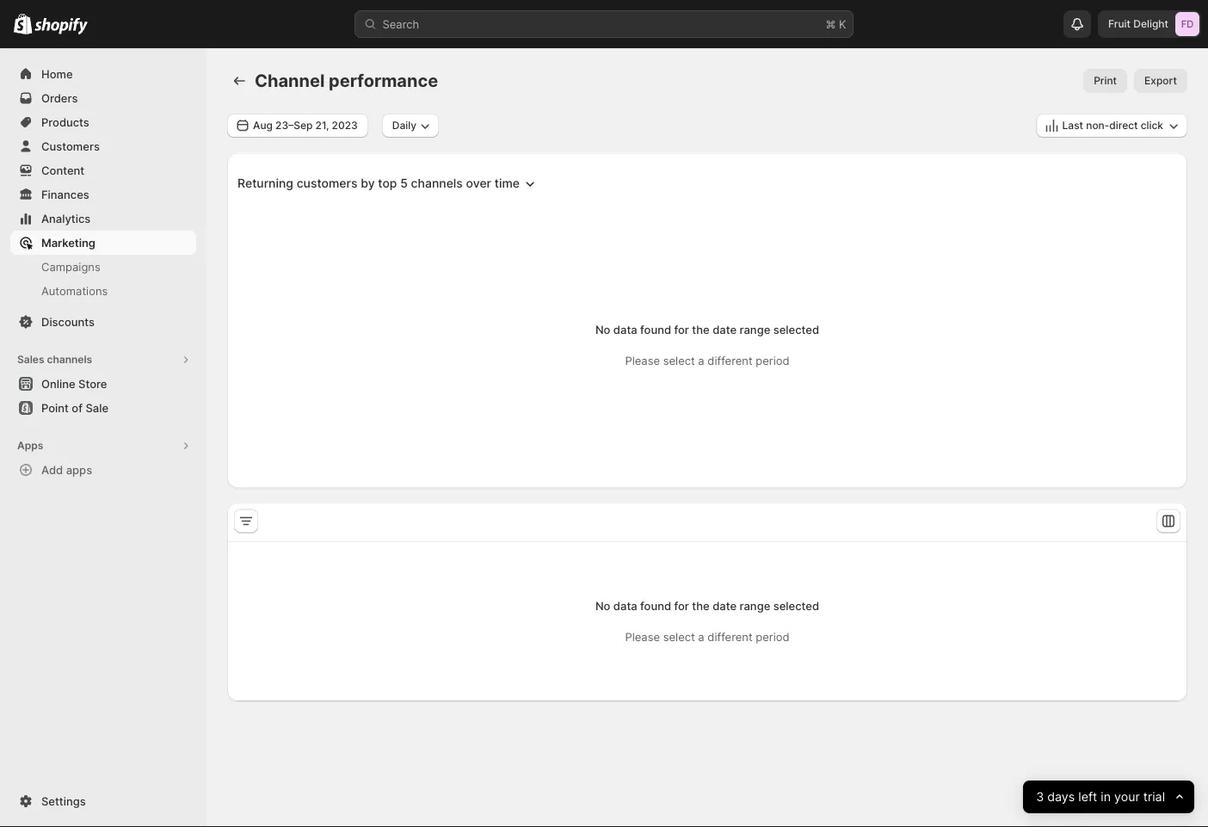 Task type: describe. For each thing, give the bounding box(es) containing it.
1 no data found for the date range selected from the top
[[595, 323, 819, 337]]

1 select from the top
[[663, 354, 695, 368]]

1 date from the top
[[713, 323, 737, 337]]

3
[[1036, 790, 1044, 804]]

fruit delight image
[[1176, 12, 1200, 36]]

of
[[72, 401, 83, 414]]

online store button
[[0, 372, 207, 396]]

2 no from the top
[[595, 599, 611, 612]]

2 different from the top
[[708, 630, 753, 643]]

orders
[[41, 91, 78, 105]]

sale
[[86, 401, 108, 414]]

by
[[361, 176, 375, 191]]

point of sale link
[[10, 396, 196, 420]]

fruit delight
[[1108, 18, 1169, 30]]

2023
[[332, 119, 358, 132]]

3 days left in your trial
[[1036, 790, 1165, 804]]

campaigns link
[[10, 255, 196, 279]]

1 please select a different period from the top
[[625, 354, 790, 368]]

finances link
[[10, 182, 196, 207]]

daily
[[392, 119, 417, 132]]

products
[[41, 115, 89, 129]]

1 different from the top
[[708, 354, 753, 368]]

content
[[41, 164, 84, 177]]

search
[[383, 17, 419, 31]]

2 the from the top
[[692, 599, 710, 612]]

point of sale
[[41, 401, 108, 414]]

aug
[[253, 119, 273, 132]]

left
[[1078, 790, 1097, 804]]

returning customers by top 5 channels over time button
[[227, 170, 549, 198]]

2 found from the top
[[640, 599, 671, 612]]

fruit
[[1108, 18, 1131, 30]]

23–sep
[[276, 119, 313, 132]]

1 please from the top
[[625, 354, 660, 368]]

add
[[41, 463, 63, 476]]

1 a from the top
[[698, 354, 705, 368]]

marketing
[[41, 236, 95, 249]]

returning customers by top 5 channels over time
[[238, 176, 520, 191]]

add apps button
[[10, 458, 196, 482]]

sales channels
[[17, 353, 92, 366]]

point of sale button
[[0, 396, 207, 420]]

settings
[[41, 794, 86, 808]]

2 a from the top
[[698, 630, 705, 643]]

print
[[1094, 74, 1117, 87]]

campaigns
[[41, 260, 100, 273]]

marketing link
[[10, 231, 196, 255]]

channels inside dropdown button
[[411, 176, 463, 191]]

1 horizontal spatial shopify image
[[35, 18, 88, 35]]

store
[[78, 377, 107, 390]]

2 please from the top
[[625, 630, 660, 643]]

customers
[[41, 139, 100, 153]]

home
[[41, 67, 73, 80]]

print button
[[1084, 69, 1128, 93]]

automations link
[[10, 279, 196, 303]]

1 selected from the top
[[774, 323, 819, 337]]

non-
[[1086, 119, 1110, 132]]

3 days left in your trial button
[[1023, 781, 1195, 813]]

daily button
[[382, 114, 439, 138]]

aug 23–sep 21, 2023
[[253, 119, 358, 132]]

21,
[[315, 119, 329, 132]]

online store
[[41, 377, 107, 390]]

last non-direct click
[[1063, 119, 1164, 132]]

1 no from the top
[[595, 323, 611, 337]]

channel performance
[[255, 70, 438, 91]]

add apps
[[41, 463, 92, 476]]

1 data from the top
[[614, 323, 637, 337]]

2 select from the top
[[663, 630, 695, 643]]



Task type: vqa. For each thing, say whether or not it's contained in the screenshot.
Enter time Text Box
no



Task type: locate. For each thing, give the bounding box(es) containing it.
0 vertical spatial a
[[698, 354, 705, 368]]

2 data from the top
[[614, 599, 637, 612]]

shopify image
[[14, 13, 32, 34], [35, 18, 88, 35]]

0 vertical spatial no
[[595, 323, 611, 337]]

0 vertical spatial please select a different period
[[625, 354, 790, 368]]

aug 23–sep 21, 2023 button
[[227, 114, 368, 138]]

point
[[41, 401, 69, 414]]

different
[[708, 354, 753, 368], [708, 630, 753, 643]]

0 horizontal spatial shopify image
[[14, 13, 32, 34]]

0 vertical spatial selected
[[774, 323, 819, 337]]

the
[[692, 323, 710, 337], [692, 599, 710, 612]]

1 for from the top
[[674, 323, 689, 337]]

export
[[1145, 74, 1177, 87]]

1 vertical spatial data
[[614, 599, 637, 612]]

0 vertical spatial date
[[713, 323, 737, 337]]

1 period from the top
[[756, 354, 790, 368]]

discounts
[[41, 315, 95, 328]]

no data found for the date range selected
[[595, 323, 819, 337], [595, 599, 819, 612]]

0 vertical spatial data
[[614, 323, 637, 337]]

1 vertical spatial for
[[674, 599, 689, 612]]

last non-direct click button
[[1037, 114, 1188, 138]]

found
[[640, 323, 671, 337], [640, 599, 671, 612]]

sales channels button
[[10, 348, 196, 372]]

1 range from the top
[[740, 323, 771, 337]]

0 vertical spatial select
[[663, 354, 695, 368]]

k
[[839, 17, 846, 31]]

date
[[713, 323, 737, 337], [713, 599, 737, 612]]

period
[[756, 354, 790, 368], [756, 630, 790, 643]]

1 vertical spatial range
[[740, 599, 771, 612]]

0 vertical spatial please
[[625, 354, 660, 368]]

days
[[1047, 790, 1075, 804]]

0 vertical spatial for
[[674, 323, 689, 337]]

select
[[663, 354, 695, 368], [663, 630, 695, 643]]

2 range from the top
[[740, 599, 771, 612]]

0 vertical spatial range
[[740, 323, 771, 337]]

1 vertical spatial channels
[[47, 353, 92, 366]]

for
[[674, 323, 689, 337], [674, 599, 689, 612]]

sales
[[17, 353, 44, 366]]

channels right the 5
[[411, 176, 463, 191]]

orders link
[[10, 86, 196, 110]]

finances
[[41, 188, 89, 201]]

0 vertical spatial the
[[692, 323, 710, 337]]

in
[[1101, 790, 1111, 804]]

click
[[1141, 119, 1164, 132]]

1 vertical spatial please
[[625, 630, 660, 643]]

delight
[[1134, 18, 1169, 30]]

last
[[1063, 119, 1084, 132]]

home link
[[10, 62, 196, 86]]

please select a different period
[[625, 354, 790, 368], [625, 630, 790, 643]]

selected
[[774, 323, 819, 337], [774, 599, 819, 612]]

apps
[[17, 439, 43, 452]]

trial
[[1143, 790, 1165, 804]]

1 vertical spatial the
[[692, 599, 710, 612]]

range
[[740, 323, 771, 337], [740, 599, 771, 612]]

1 vertical spatial no data found for the date range selected
[[595, 599, 819, 612]]

1 found from the top
[[640, 323, 671, 337]]

1 the from the top
[[692, 323, 710, 337]]

content link
[[10, 158, 196, 182]]

0 horizontal spatial channels
[[47, 353, 92, 366]]

products link
[[10, 110, 196, 134]]

1 horizontal spatial channels
[[411, 176, 463, 191]]

1 vertical spatial found
[[640, 599, 671, 612]]

no
[[595, 323, 611, 337], [595, 599, 611, 612]]

export button
[[1134, 69, 1188, 93]]

settings link
[[10, 789, 196, 813]]

⌘
[[826, 17, 836, 31]]

apps button
[[10, 434, 196, 458]]

customers link
[[10, 134, 196, 158]]

channels inside button
[[47, 353, 92, 366]]

0 vertical spatial found
[[640, 323, 671, 337]]

channels up online store
[[47, 353, 92, 366]]

analytics link
[[10, 207, 196, 231]]

1 vertical spatial date
[[713, 599, 737, 612]]

over
[[466, 176, 491, 191]]

analytics
[[41, 212, 91, 225]]

2 for from the top
[[674, 599, 689, 612]]

please
[[625, 354, 660, 368], [625, 630, 660, 643]]

1 vertical spatial different
[[708, 630, 753, 643]]

time
[[495, 176, 520, 191]]

your
[[1114, 790, 1140, 804]]

channel
[[255, 70, 325, 91]]

0 vertical spatial period
[[756, 354, 790, 368]]

2 period from the top
[[756, 630, 790, 643]]

2 no data found for the date range selected from the top
[[595, 599, 819, 612]]

performance
[[329, 70, 438, 91]]

2 selected from the top
[[774, 599, 819, 612]]

1 vertical spatial select
[[663, 630, 695, 643]]

customers
[[297, 176, 358, 191]]

online store link
[[10, 372, 196, 396]]

0 vertical spatial channels
[[411, 176, 463, 191]]

⌘ k
[[826, 17, 846, 31]]

a
[[698, 354, 705, 368], [698, 630, 705, 643]]

direct
[[1110, 119, 1138, 132]]

5
[[400, 176, 408, 191]]

0 vertical spatial no data found for the date range selected
[[595, 323, 819, 337]]

returning
[[238, 176, 293, 191]]

1 vertical spatial selected
[[774, 599, 819, 612]]

apps
[[66, 463, 92, 476]]

1 vertical spatial period
[[756, 630, 790, 643]]

1 vertical spatial please select a different period
[[625, 630, 790, 643]]

discounts link
[[10, 310, 196, 334]]

2 date from the top
[[713, 599, 737, 612]]

online
[[41, 377, 75, 390]]

1 vertical spatial no
[[595, 599, 611, 612]]

automations
[[41, 284, 108, 297]]

top
[[378, 176, 397, 191]]

1 vertical spatial a
[[698, 630, 705, 643]]

2 please select a different period from the top
[[625, 630, 790, 643]]

data
[[614, 323, 637, 337], [614, 599, 637, 612]]

0 vertical spatial different
[[708, 354, 753, 368]]



